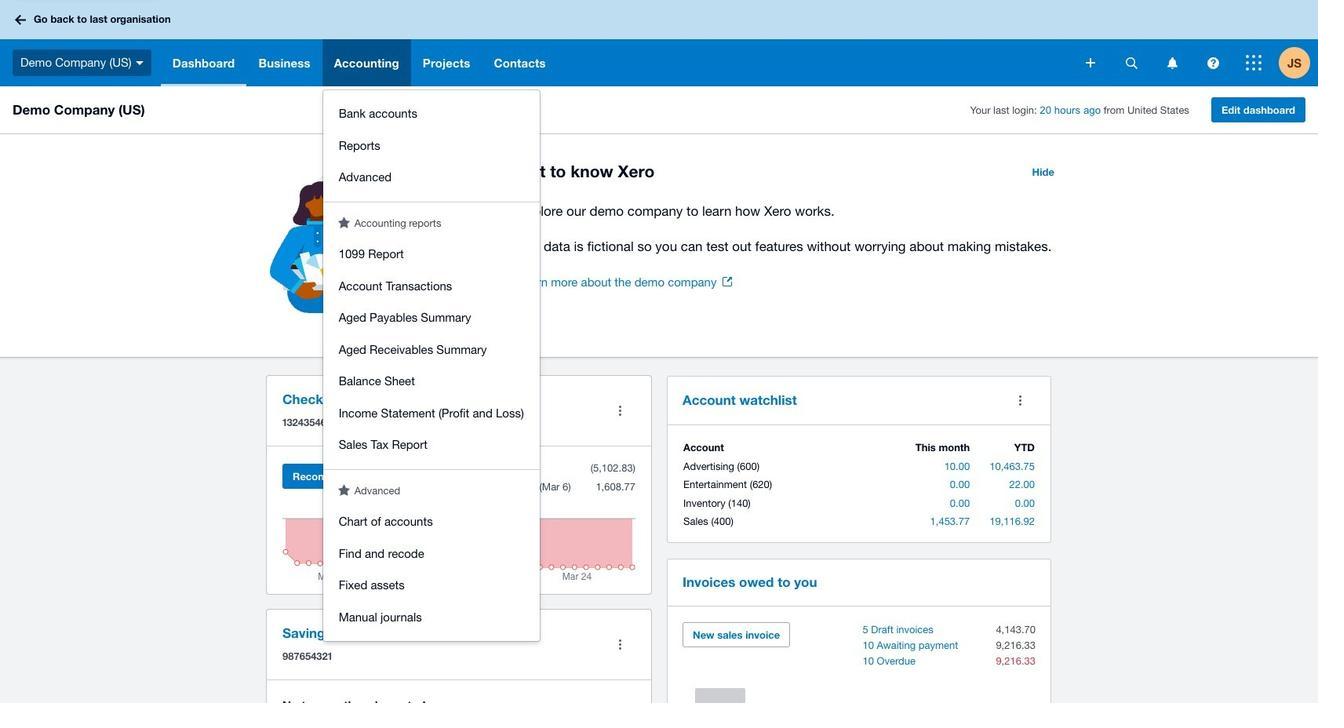 Task type: locate. For each thing, give the bounding box(es) containing it.
0 vertical spatial favourites image
[[338, 216, 350, 228]]

favourites image
[[338, 216, 350, 228], [338, 484, 350, 496]]

banner
[[0, 0, 1318, 641]]

1 favourites image from the top
[[338, 216, 350, 228]]

svg image
[[15, 15, 26, 25], [1246, 55, 1262, 71], [1126, 57, 1137, 69], [136, 61, 143, 65]]

list box
[[323, 90, 540, 641]]

1 vertical spatial favourites image
[[338, 484, 350, 496]]

1 horizontal spatial svg image
[[1167, 57, 1177, 69]]

2 favourites image from the top
[[338, 484, 350, 496]]

svg image
[[1167, 57, 1177, 69], [1207, 57, 1219, 69], [1086, 58, 1095, 67]]

group
[[323, 90, 540, 201]]

manage menu toggle image
[[604, 629, 636, 660]]



Task type: describe. For each thing, give the bounding box(es) containing it.
0 horizontal spatial svg image
[[1086, 58, 1095, 67]]

advanced group
[[323, 498, 540, 641]]

manage menu toggle image
[[604, 395, 636, 426]]

2 horizontal spatial svg image
[[1207, 57, 1219, 69]]

reports group
[[323, 231, 540, 469]]

intro banner body element
[[518, 200, 1064, 257]]



Task type: vqa. For each thing, say whether or not it's contained in the screenshot.
ADVANCED group
yes



